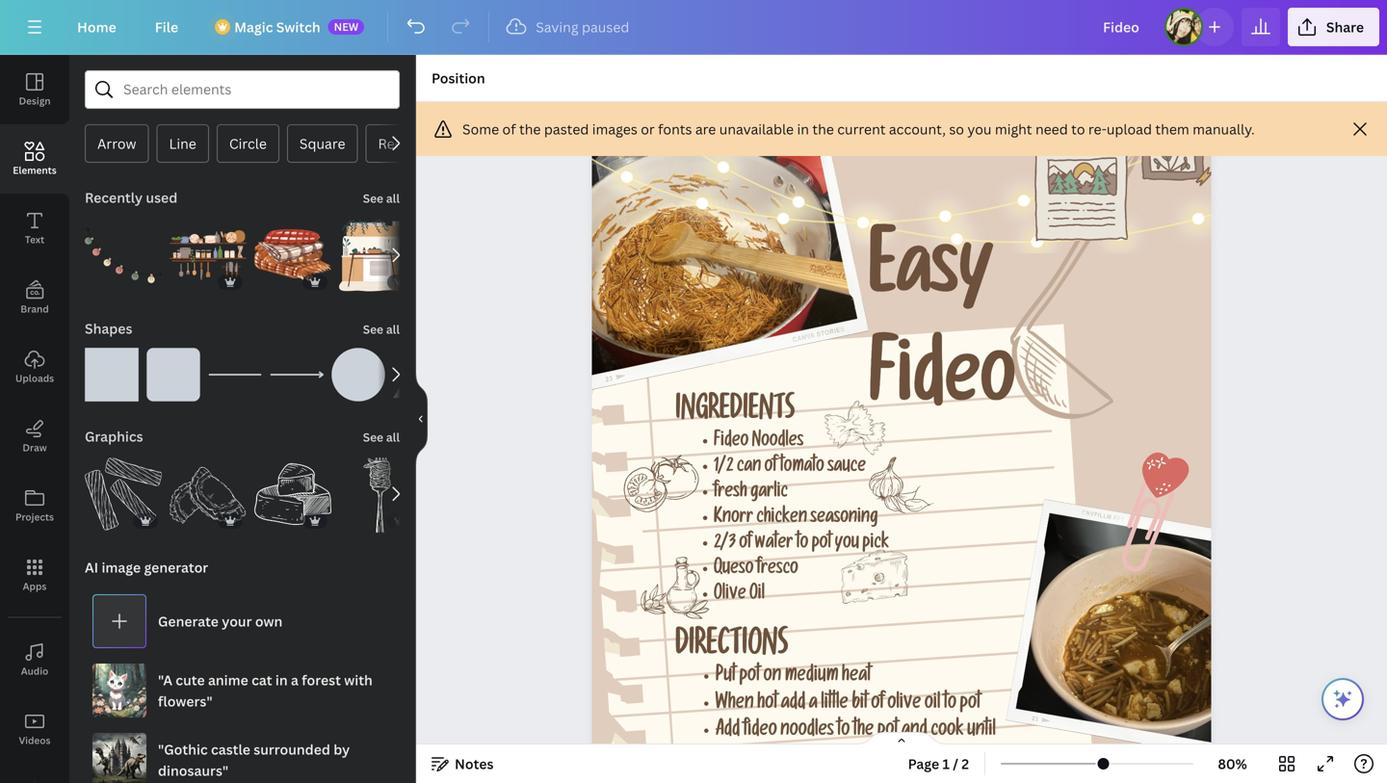 Task type: locate. For each thing, give the bounding box(es) containing it.
0 vertical spatial see
[[363, 190, 384, 206]]

2 see all from the top
[[363, 321, 400, 337]]

2 all from the top
[[386, 321, 400, 337]]

see all
[[363, 190, 400, 206], [363, 321, 400, 337], [363, 429, 400, 445]]

1 vertical spatial a
[[809, 695, 818, 715]]

2 see from the top
[[363, 321, 384, 337]]

show pages image
[[856, 731, 948, 747]]

garlic
[[751, 484, 788, 504]]

notes
[[455, 755, 494, 773]]

olive
[[714, 587, 747, 606]]

2 vertical spatial see all
[[363, 429, 400, 445]]

the left pasted
[[519, 120, 541, 138]]

3 all from the top
[[386, 429, 400, 445]]

1 see from the top
[[363, 190, 384, 206]]

1 vertical spatial see all
[[363, 321, 400, 337]]

the left current on the top right
[[813, 120, 834, 138]]

main menu bar
[[0, 0, 1388, 55]]

1 vertical spatial see all button
[[361, 309, 402, 348]]

0 horizontal spatial fideo
[[714, 433, 749, 453]]

0 vertical spatial fideo
[[869, 348, 1016, 429]]

see all left hide image
[[363, 429, 400, 445]]

all down rectangle
[[386, 190, 400, 206]]

account,
[[889, 120, 946, 138]]

flowers"
[[158, 692, 213, 711]]

noodles
[[752, 433, 804, 453]]

water
[[755, 535, 793, 555]]

1 horizontal spatial you
[[968, 120, 992, 138]]

0 vertical spatial see all
[[363, 190, 400, 206]]

1 see all from the top
[[363, 190, 400, 206]]

knorr
[[714, 510, 753, 529]]

cute
[[176, 671, 205, 689]]

0 horizontal spatial a
[[291, 671, 299, 689]]

1 horizontal spatial fideo
[[869, 348, 1016, 429]]

might
[[995, 120, 1033, 138]]

audio
[[21, 665, 48, 678]]

farfalle pasta illustration image
[[825, 401, 886, 455]]

group
[[85, 205, 162, 294], [170, 205, 247, 294], [254, 205, 331, 294], [339, 217, 416, 294], [85, 336, 139, 402], [146, 336, 200, 402], [331, 336, 385, 402], [85, 444, 162, 533], [254, 444, 331, 533], [170, 456, 247, 533], [339, 456, 416, 533]]

by
[[334, 741, 350, 759]]

see all up the homely kitchen interior with bar stools, modern table and food ingredients on it. hygge design of dining room. cozy and comfortable minimalist cooking area. vector illustration in flat style image
[[363, 190, 400, 206]]

see up white circle shape image
[[363, 321, 384, 337]]

fideo for fideo
[[869, 348, 1016, 429]]

sauce
[[828, 459, 866, 478]]

magic
[[234, 18, 273, 36]]

fideo noodles 1/2 can of tomato sauce
[[714, 433, 866, 478]]

see all button left hide image
[[361, 417, 402, 456]]

oil
[[750, 587, 765, 606]]

the
[[519, 120, 541, 138], [813, 120, 834, 138], [854, 722, 874, 742]]

heat
[[842, 668, 871, 688]]

a right add
[[809, 695, 818, 715]]

add this line to the canvas image right rounded square image
[[208, 348, 262, 402]]

0 vertical spatial all
[[386, 190, 400, 206]]

of right 'can'
[[765, 459, 777, 478]]

0 horizontal spatial you
[[835, 535, 860, 555]]

little
[[821, 695, 849, 715]]

so
[[950, 120, 965, 138]]

are
[[696, 120, 716, 138]]

1 see all button from the top
[[361, 178, 402, 217]]

3 see all from the top
[[363, 429, 400, 445]]

christmas lights hanging strings. image
[[85, 217, 162, 294]]

a
[[291, 671, 299, 689], [809, 695, 818, 715]]

manually.
[[1193, 120, 1255, 138]]

used
[[146, 188, 178, 207]]

knorr chicken seasoning 2/3 of water to pot you pick queso fresco olive oil
[[714, 510, 889, 606]]

fideo
[[869, 348, 1016, 429], [714, 433, 749, 453]]

recently used button
[[83, 178, 179, 217]]

in right unavailable
[[797, 120, 809, 138]]

0 vertical spatial a
[[291, 671, 299, 689]]

all left hide image
[[386, 429, 400, 445]]

1 vertical spatial all
[[386, 321, 400, 337]]

to right 'oil'
[[944, 695, 957, 715]]

kitchen shelves illustration image
[[170, 217, 247, 294]]

0 vertical spatial see all button
[[361, 178, 402, 217]]

1 vertical spatial see
[[363, 321, 384, 337]]

apps
[[23, 580, 47, 593]]

re-
[[1089, 120, 1107, 138]]

put pot on medium heat when hot add a little bit of olive oil to pot add fideo noodles to the pot and cook until brown
[[716, 668, 996, 769]]

see all button for shapes
[[361, 309, 402, 348]]

a left forest
[[291, 671, 299, 689]]

generate your own
[[158, 612, 283, 631]]

draw
[[23, 441, 47, 454]]

you inside 'knorr chicken seasoning 2/3 of water to pot you pick queso fresco olive oil'
[[835, 535, 860, 555]]

Design title text field
[[1088, 8, 1157, 46]]

design
[[19, 94, 51, 107]]

of inside put pot on medium heat when hot add a little bit of olive oil to pot add fideo noodles to the pot and cook until brown
[[872, 695, 885, 715]]

unavailable
[[720, 120, 794, 138]]

saving paused
[[536, 18, 630, 36]]

saving
[[536, 18, 579, 36]]

1 all from the top
[[386, 190, 400, 206]]

2 vertical spatial see
[[363, 429, 384, 445]]

images
[[592, 120, 638, 138]]

3 see from the top
[[363, 429, 384, 445]]

0 horizontal spatial add this line to the canvas image
[[208, 348, 262, 402]]

2 horizontal spatial the
[[854, 722, 874, 742]]

olive
[[888, 695, 922, 715]]

2 vertical spatial see all button
[[361, 417, 402, 456]]

arrow button
[[85, 124, 149, 163]]

position button
[[424, 63, 493, 93]]

1 vertical spatial in
[[275, 671, 288, 689]]

uploads button
[[0, 332, 69, 402]]

on
[[764, 668, 782, 688]]

to right 'water'
[[797, 535, 809, 555]]

2 see all button from the top
[[361, 309, 402, 348]]

rounded square image
[[146, 348, 200, 402]]

see up the homely kitchen interior with bar stools, modern table and food ingredients on it. hygge design of dining room. cozy and comfortable minimalist cooking area. vector illustration in flat style image
[[363, 190, 384, 206]]

elements
[[13, 164, 57, 177]]

arrow
[[97, 134, 136, 153]]

fresco
[[757, 561, 799, 580]]

in inside ""a cute anime cat in a forest with flowers""
[[275, 671, 288, 689]]

add this line to the canvas image
[[208, 348, 262, 402], [270, 348, 324, 402]]

1 horizontal spatial in
[[797, 120, 809, 138]]

pot
[[812, 535, 832, 555], [740, 668, 760, 688], [960, 695, 981, 715], [878, 722, 899, 742]]

fideo for fideo noodles 1/2 can of tomato sauce
[[714, 433, 749, 453]]

fideo inside fideo noodles 1/2 can of tomato sauce
[[714, 433, 749, 453]]

queso
[[714, 561, 754, 580]]

chicken
[[757, 510, 808, 529]]

see all button down the homely kitchen interior with bar stools, modern table and food ingredients on it. hygge design of dining room. cozy and comfortable minimalist cooking area. vector illustration in flat style image
[[361, 309, 402, 348]]

/
[[953, 755, 959, 773]]

1/2
[[714, 459, 734, 478]]

circle
[[229, 134, 267, 153]]

see left hide image
[[363, 429, 384, 445]]

design button
[[0, 55, 69, 124]]

see all button down rectangle button
[[361, 178, 402, 217]]

1 horizontal spatial the
[[813, 120, 834, 138]]

add this line to the canvas image left white circle shape image
[[270, 348, 324, 402]]

the down bit
[[854, 722, 874, 742]]

0 horizontal spatial in
[[275, 671, 288, 689]]

you right so
[[968, 120, 992, 138]]

1 horizontal spatial add this line to the canvas image
[[270, 348, 324, 402]]

square button
[[287, 124, 358, 163]]

white circle shape image
[[331, 348, 385, 402]]

put
[[716, 668, 736, 688]]

of right 2/3 at the bottom of page
[[740, 535, 752, 555]]

see
[[363, 190, 384, 206], [363, 321, 384, 337], [363, 429, 384, 445]]

generate
[[158, 612, 219, 631]]

page 1 / 2 button
[[901, 749, 977, 780]]

the inside put pot on medium heat when hot add a little bit of olive oil to pot add fideo noodles to the pot and cook until brown
[[854, 722, 874, 742]]

page 1 / 2
[[908, 755, 970, 773]]

file
[[155, 18, 178, 36]]

1 vertical spatial you
[[835, 535, 860, 555]]

projects
[[15, 511, 54, 524]]

canva assistant image
[[1332, 688, 1355, 711]]

"a cute anime cat in a forest with flowers"
[[158, 671, 373, 711]]

"gothic
[[158, 741, 208, 759]]

or
[[641, 120, 655, 138]]

add
[[781, 695, 806, 715]]

see all up white circle shape image
[[363, 321, 400, 337]]

in right cat
[[275, 671, 288, 689]]

ingredients
[[675, 398, 795, 429]]

paused
[[582, 18, 630, 36]]

2 vertical spatial all
[[386, 429, 400, 445]]

pot down seasoning
[[812, 535, 832, 555]]

you down seasoning
[[835, 535, 860, 555]]

watercolor cozy blankets image
[[254, 217, 331, 294]]

0 vertical spatial in
[[797, 120, 809, 138]]

fonts
[[658, 120, 692, 138]]

noodles
[[781, 722, 834, 742]]

of right bit
[[872, 695, 885, 715]]

you
[[968, 120, 992, 138], [835, 535, 860, 555]]

1 vertical spatial fideo
[[714, 433, 749, 453]]

magic switch
[[234, 18, 321, 36]]

1 horizontal spatial a
[[809, 695, 818, 715]]

all up triangle up image
[[386, 321, 400, 337]]

fresh
[[714, 484, 747, 504]]

brown
[[716, 749, 761, 769]]

image
[[102, 558, 141, 577]]

3 see all button from the top
[[361, 417, 402, 456]]

of inside 'knorr chicken seasoning 2/3 of water to pot you pick queso fresco olive oil'
[[740, 535, 752, 555]]



Task type: describe. For each thing, give the bounding box(es) containing it.
a inside ""a cute anime cat in a forest with flowers""
[[291, 671, 299, 689]]

shapes button
[[83, 309, 134, 348]]

pot up until
[[960, 695, 981, 715]]

brand button
[[0, 263, 69, 332]]

ai image generator
[[85, 558, 208, 577]]

ai
[[85, 558, 98, 577]]

0 horizontal spatial the
[[519, 120, 541, 138]]

elements button
[[0, 124, 69, 194]]

homely kitchen interior with bar stools, modern table and food ingredients on it. hygge design of dining room. cozy and comfortable minimalist cooking area. vector illustration in flat style image
[[339, 217, 416, 294]]

fideo
[[744, 722, 777, 742]]

current
[[838, 120, 886, 138]]

square image
[[85, 348, 139, 402]]

see all for graphics
[[363, 429, 400, 445]]

anime
[[208, 671, 248, 689]]

projects button
[[0, 471, 69, 541]]

see for recently used
[[363, 190, 384, 206]]

line
[[169, 134, 196, 153]]

pot left on
[[740, 668, 760, 688]]

of inside fideo noodles 1/2 can of tomato sauce
[[765, 459, 777, 478]]

directions
[[675, 633, 788, 665]]

until
[[968, 722, 996, 742]]

switch
[[276, 18, 321, 36]]

videos
[[19, 734, 51, 747]]

see all button for recently used
[[361, 178, 402, 217]]

saving paused status
[[497, 15, 639, 39]]

see all for recently used
[[363, 190, 400, 206]]

all for graphics
[[386, 429, 400, 445]]

1 add this line to the canvas image from the left
[[208, 348, 262, 402]]

see for shapes
[[363, 321, 384, 337]]

all for shapes
[[386, 321, 400, 337]]

hot
[[758, 695, 778, 715]]

square
[[300, 134, 345, 153]]

a inside put pot on medium heat when hot add a little bit of olive oil to pot add fideo noodles to the pot and cook until brown
[[809, 695, 818, 715]]

rectangle button
[[366, 124, 455, 163]]

Search elements search field
[[123, 71, 361, 108]]

of right some
[[503, 120, 516, 138]]

pot inside 'knorr chicken seasoning 2/3 of water to pot you pick queso fresco olive oil'
[[812, 535, 832, 555]]

medium
[[785, 668, 839, 688]]

generator
[[144, 558, 208, 577]]

cat
[[252, 671, 272, 689]]

to down little
[[838, 722, 850, 742]]

with
[[344, 671, 373, 689]]

bit
[[852, 695, 868, 715]]

pasted
[[544, 120, 589, 138]]

when
[[716, 695, 754, 715]]

pick
[[863, 535, 889, 555]]

dinosaurs"
[[158, 762, 229, 780]]

and
[[902, 722, 928, 742]]

upload
[[1107, 120, 1153, 138]]

2/3
[[714, 535, 736, 555]]

see for graphics
[[363, 429, 384, 445]]

own
[[255, 612, 283, 631]]

see all for shapes
[[363, 321, 400, 337]]

share button
[[1288, 8, 1380, 46]]

fresh garlic
[[714, 484, 788, 504]]

apps button
[[0, 541, 69, 610]]

graphics
[[85, 427, 143, 446]]

"a
[[158, 671, 172, 689]]

position
[[432, 69, 485, 87]]

draw button
[[0, 402, 69, 471]]

to left re-
[[1072, 120, 1086, 138]]

side panel tab list
[[0, 55, 69, 783]]

some of the pasted images or fonts are unavailable in the current account, so you might need to re-upload them manually.
[[463, 120, 1255, 138]]

uploads
[[15, 372, 54, 385]]

80% button
[[1202, 749, 1264, 780]]

page
[[908, 755, 940, 773]]

home
[[77, 18, 116, 36]]

text
[[25, 233, 44, 246]]

all for recently used
[[386, 190, 400, 206]]

1
[[943, 755, 950, 773]]

rectangle
[[378, 134, 443, 153]]

need
[[1036, 120, 1068, 138]]

seasoning
[[811, 510, 878, 529]]

forest
[[302, 671, 341, 689]]

audio button
[[0, 625, 69, 695]]

castle
[[211, 741, 250, 759]]

see all button for graphics
[[361, 417, 402, 456]]

file button
[[140, 8, 194, 46]]

0 vertical spatial you
[[968, 120, 992, 138]]

notes button
[[424, 749, 502, 780]]

hide image
[[415, 373, 428, 465]]

add
[[716, 722, 740, 742]]

easy
[[869, 239, 994, 320]]

2 add this line to the canvas image from the left
[[270, 348, 324, 402]]

brand
[[21, 303, 49, 316]]

to inside 'knorr chicken seasoning 2/3 of water to pot you pick queso fresco olive oil'
[[797, 535, 809, 555]]

triangle up image
[[393, 348, 447, 402]]

share
[[1327, 18, 1365, 36]]

olive oil hand drawn image
[[641, 557, 710, 619]]

tomato
[[780, 459, 825, 478]]

cook
[[931, 722, 964, 742]]

laddle icon image
[[939, 87, 1280, 445]]

them
[[1156, 120, 1190, 138]]

some
[[463, 120, 499, 138]]

circle button
[[217, 124, 279, 163]]

new
[[334, 19, 359, 34]]

videos button
[[0, 695, 69, 764]]

oil
[[925, 695, 941, 715]]

shapes
[[85, 319, 132, 338]]

pot left and
[[878, 722, 899, 742]]

2
[[962, 755, 970, 773]]



Task type: vqa. For each thing, say whether or not it's contained in the screenshot.
'GENERATOR'
yes



